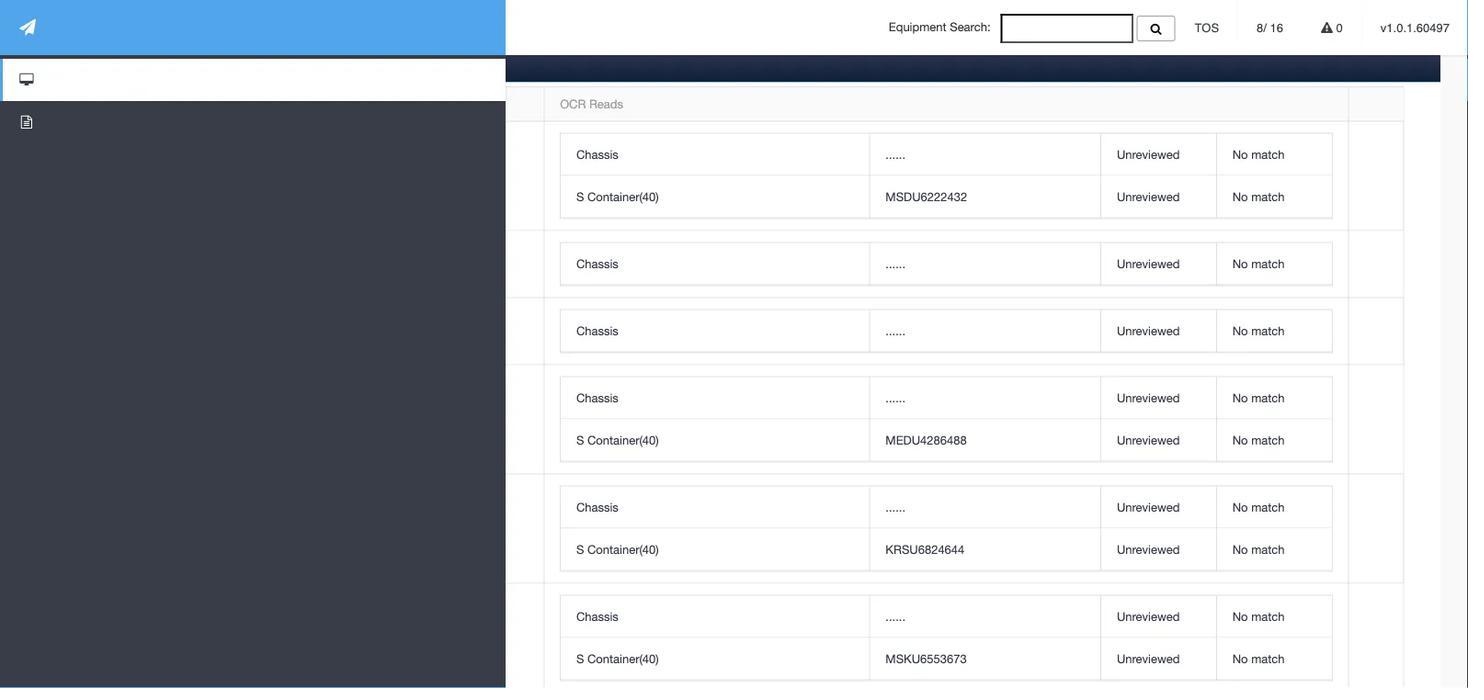 Task type: locate. For each thing, give the bounding box(es) containing it.
match for 8th the unreviewed cell from the top of the page
[[1252, 543, 1285, 557]]

9 match from the top
[[1252, 610, 1285, 624]]

3 s container(40) cell from the top
[[561, 529, 869, 571]]

6 no match cell from the top
[[1216, 420, 1332, 462]]

chassis cell for krsu6824644
[[561, 487, 869, 529]]

...... cell for krsu6824644
[[869, 487, 1101, 529]]

s container(40) cell
[[561, 176, 869, 218], [561, 420, 869, 462], [561, 529, 869, 571], [561, 639, 869, 681]]

4 s from the top
[[576, 652, 584, 666]]

5 ...... cell from the top
[[869, 487, 1101, 529]]

row
[[62, 87, 1403, 122], [62, 122, 1403, 231], [561, 134, 1332, 176], [561, 176, 1332, 218], [62, 231, 1403, 298], [561, 243, 1332, 285], [62, 298, 1403, 365], [561, 310, 1332, 353], [62, 365, 1403, 475], [561, 378, 1332, 420], [561, 420, 1332, 462], [62, 475, 1403, 584], [561, 487, 1332, 529], [561, 529, 1332, 571], [62, 584, 1403, 689], [561, 596, 1332, 639], [561, 639, 1332, 681]]

5 no from the top
[[1233, 391, 1248, 405]]

...... cell
[[869, 134, 1101, 176], [869, 243, 1101, 285], [869, 310, 1101, 353], [869, 378, 1101, 420], [869, 487, 1101, 529], [869, 596, 1101, 639]]

2 unreviewed from the top
[[1117, 189, 1180, 204]]

cell
[[62, 122, 311, 231], [311, 122, 402, 231], [402, 122, 544, 231], [1348, 122, 1403, 231], [62, 231, 311, 298], [311, 231, 402, 298], [402, 231, 544, 298], [1348, 231, 1403, 298], [62, 298, 311, 365], [311, 298, 402, 365], [402, 298, 544, 365], [1348, 298, 1403, 365], [62, 365, 311, 475], [311, 365, 402, 475], [402, 365, 544, 475], [1348, 365, 1403, 475], [62, 475, 311, 584], [311, 475, 402, 584], [402, 475, 544, 584], [1348, 475, 1403, 584], [62, 584, 311, 689], [311, 584, 402, 689], [402, 584, 544, 689], [1348, 584, 1403, 689]]

move type
[[419, 97, 477, 111]]

3 ...... cell from the top
[[869, 310, 1101, 353]]

row containing transaction
[[62, 87, 1403, 122]]

reads
[[589, 97, 623, 111]]

6 chassis from the top
[[576, 610, 619, 624]]

9 no from the top
[[1233, 610, 1248, 624]]

10 no from the top
[[1233, 652, 1248, 666]]

4 s container(40) cell from the top
[[561, 639, 869, 681]]

5 unreviewed cell from the top
[[1101, 378, 1216, 420]]

3 no match from the top
[[1233, 257, 1285, 271]]

unreviewed
[[1117, 147, 1180, 161], [1117, 189, 1180, 204], [1117, 257, 1180, 271], [1117, 324, 1180, 338], [1117, 391, 1180, 405], [1117, 433, 1180, 447], [1117, 500, 1180, 515], [1117, 543, 1180, 557], [1117, 610, 1180, 624], [1117, 652, 1180, 666]]

2 no match from the top
[[1233, 189, 1285, 204]]

no match cell for tenth the unreviewed cell from the bottom of the page
[[1216, 134, 1332, 176]]

8 no match from the top
[[1233, 543, 1285, 557]]

no match for fourth the unreviewed cell from the bottom of the page
[[1233, 500, 1285, 515]]

2 no match cell from the top
[[1216, 176, 1332, 218]]

msdu6222432 cell
[[869, 176, 1101, 218]]

match for fourth the unreviewed cell from the bottom of the page
[[1252, 500, 1285, 515]]

s for msku6553673
[[576, 652, 584, 666]]

no match cell
[[1216, 134, 1332, 176], [1216, 176, 1332, 218], [1216, 243, 1332, 285], [1216, 310, 1332, 353], [1216, 378, 1332, 420], [1216, 420, 1332, 462], [1216, 487, 1332, 529], [1216, 529, 1332, 571], [1216, 596, 1332, 639], [1216, 639, 1332, 681]]

5 chassis from the top
[[576, 500, 619, 515]]

5 ...... from the top
[[886, 500, 906, 515]]

5 unreviewed from the top
[[1117, 391, 1180, 405]]

3 container(40) from the top
[[587, 543, 659, 557]]

chassis cell for medu4286488
[[561, 378, 869, 420]]

no match cell for ninth the unreviewed cell from the bottom
[[1216, 176, 1332, 218]]

warning image
[[1321, 22, 1333, 34]]

msdu6222432
[[886, 189, 967, 204]]

6 unreviewed from the top
[[1117, 433, 1180, 447]]

no for fourth the unreviewed cell from the bottom of the page
[[1233, 500, 1248, 515]]

s container(40)
[[576, 189, 659, 204], [576, 433, 659, 447], [576, 543, 659, 557], [576, 652, 659, 666]]

row group
[[62, 122, 1403, 689], [561, 134, 1332, 218], [561, 378, 1332, 462], [561, 487, 1332, 571], [561, 596, 1332, 681]]

no match cell for tenth the unreviewed cell
[[1216, 639, 1332, 681]]

s container(40) for msku6553673
[[576, 652, 659, 666]]

8 no from the top
[[1233, 543, 1248, 557]]

s for krsu6824644
[[576, 543, 584, 557]]

node
[[327, 97, 356, 111]]

1 chassis from the top
[[576, 147, 619, 161]]

unreviewed for 8th the unreviewed cell from the top of the page
[[1117, 543, 1180, 557]]

2 ...... from the top
[[886, 257, 906, 271]]

6 ...... cell from the top
[[869, 596, 1101, 639]]

4 chassis from the top
[[576, 391, 619, 405]]

8 no match cell from the top
[[1216, 529, 1332, 571]]

4 container(40) from the top
[[587, 652, 659, 666]]

medu4286488
[[886, 433, 967, 447]]

navigation
[[0, 0, 252, 143]]

9 no match from the top
[[1233, 610, 1285, 624]]

1 chassis cell from the top
[[561, 134, 869, 176]]

tab list containing home
[[62, 51, 1441, 689]]

no match for fifth the unreviewed cell
[[1233, 391, 1285, 405]]

...... cell for msku6553673
[[869, 596, 1101, 639]]

match for tenth the unreviewed cell from the bottom of the page
[[1252, 147, 1285, 161]]

match for 6th the unreviewed cell
[[1252, 433, 1285, 447]]

2 container(40) from the top
[[587, 433, 659, 447]]

10 no match cell from the top
[[1216, 639, 1332, 681]]

4 no from the top
[[1233, 324, 1248, 338]]

3 no match cell from the top
[[1216, 243, 1332, 285]]

no for tenth the unreviewed cell from the bottom of the page
[[1233, 147, 1248, 161]]

...... cell for medu4286488
[[869, 378, 1101, 420]]

2 s container(40) cell from the top
[[561, 420, 869, 462]]

1 container(40) from the top
[[587, 189, 659, 204]]

4 no match from the top
[[1233, 324, 1285, 338]]

unreviewed for 4th the unreviewed cell
[[1117, 324, 1180, 338]]

no for 8th the unreviewed cell from the top of the page
[[1233, 543, 1248, 557]]

1 ...... from the top
[[886, 147, 906, 161]]

1 s from the top
[[576, 189, 584, 204]]

1 no match cell from the top
[[1216, 134, 1332, 176]]

no match cell for 6th the unreviewed cell
[[1216, 420, 1332, 462]]

chassis cell for msdu6222432
[[561, 134, 869, 176]]

...... for krsu6824644
[[886, 500, 906, 515]]

equipment
[[889, 20, 947, 34]]

no match cell for 8th the unreviewed cell from the top of the page
[[1216, 529, 1332, 571]]

4 s container(40) from the top
[[576, 652, 659, 666]]

5 no match cell from the top
[[1216, 378, 1332, 420]]

3 ...... from the top
[[886, 324, 906, 338]]

8/ 16 button
[[1239, 0, 1302, 55]]

no match cell for third the unreviewed cell
[[1216, 243, 1332, 285]]

container(40) for krsu6824644
[[587, 543, 659, 557]]

4 chassis cell from the top
[[561, 378, 869, 420]]

reports link
[[128, 51, 209, 88]]

1 match from the top
[[1252, 147, 1285, 161]]

6 unreviewed cell from the top
[[1101, 420, 1216, 462]]

1 s container(40) from the top
[[576, 189, 659, 204]]

4 unreviewed from the top
[[1117, 324, 1180, 338]]

5 match from the top
[[1252, 391, 1285, 405]]

3 no from the top
[[1233, 257, 1248, 271]]

1 no match from the top
[[1233, 147, 1285, 161]]

tab list
[[62, 51, 1441, 689]]

home link
[[65, 51, 126, 88]]

7 no from the top
[[1233, 500, 1248, 515]]

match for 4th the unreviewed cell
[[1252, 324, 1285, 338]]

7 match from the top
[[1252, 500, 1285, 515]]

4 unreviewed cell from the top
[[1101, 310, 1216, 353]]

no match for 6th the unreviewed cell
[[1233, 433, 1285, 447]]

krsu6824644 cell
[[869, 529, 1101, 571]]

s container(40) cell for medu4286488
[[561, 420, 869, 462]]

3 s from the top
[[576, 543, 584, 557]]

4 ...... from the top
[[886, 391, 906, 405]]

s
[[576, 189, 584, 204], [576, 433, 584, 447], [576, 543, 584, 557], [576, 652, 584, 666]]

10 unreviewed from the top
[[1117, 652, 1180, 666]]

2 s container(40) from the top
[[576, 433, 659, 447]]

ocr
[[560, 97, 586, 111]]

3 chassis from the top
[[576, 324, 619, 338]]

5 no match from the top
[[1233, 391, 1285, 405]]

no match for 8th the unreviewed cell from the top of the page
[[1233, 543, 1285, 557]]

10 match from the top
[[1252, 652, 1285, 666]]

no for tenth the unreviewed cell
[[1233, 652, 1248, 666]]

2 no from the top
[[1233, 189, 1248, 204]]

3 match from the top
[[1252, 257, 1285, 271]]

no match for second the unreviewed cell from the bottom
[[1233, 610, 1285, 624]]

3 s container(40) from the top
[[576, 543, 659, 557]]

match for second the unreviewed cell from the bottom
[[1252, 610, 1285, 624]]

home
[[78, 61, 114, 75]]

5 chassis cell from the top
[[561, 487, 869, 529]]

4 ...... cell from the top
[[869, 378, 1101, 420]]

10 no match from the top
[[1233, 652, 1285, 666]]

no match for tenth the unreviewed cell from the bottom of the page
[[1233, 147, 1285, 161]]

unreviewed cell
[[1101, 134, 1216, 176], [1101, 176, 1216, 218], [1101, 243, 1216, 285], [1101, 310, 1216, 353], [1101, 378, 1216, 420], [1101, 420, 1216, 462], [1101, 487, 1216, 529], [1101, 529, 1216, 571], [1101, 596, 1216, 639], [1101, 639, 1216, 681]]

1 ...... cell from the top
[[869, 134, 1101, 176]]

s for medu4286488
[[576, 433, 584, 447]]

......
[[886, 147, 906, 161], [886, 257, 906, 271], [886, 324, 906, 338], [886, 391, 906, 405], [886, 500, 906, 515], [886, 610, 906, 624]]

grid containing transaction
[[62, 87, 1403, 689]]

9 no match cell from the top
[[1216, 596, 1332, 639]]

8 unreviewed from the top
[[1117, 543, 1180, 557]]

...... cell for msdu6222432
[[869, 134, 1101, 176]]

6 chassis cell from the top
[[561, 596, 869, 639]]

...... for msku6553673
[[886, 610, 906, 624]]

unreviewed for third the unreviewed cell
[[1117, 257, 1180, 271]]

no match cell for fourth the unreviewed cell from the bottom of the page
[[1216, 487, 1332, 529]]

unreviewed for ninth the unreviewed cell from the bottom
[[1117, 189, 1180, 204]]

krsu6824644
[[886, 543, 965, 557]]

4 match from the top
[[1252, 324, 1285, 338]]

3 unreviewed cell from the top
[[1101, 243, 1216, 285]]

chassis cell for msku6553673
[[561, 596, 869, 639]]

6 no from the top
[[1233, 433, 1248, 447]]

8 match from the top
[[1252, 543, 1285, 557]]

6 ...... from the top
[[886, 610, 906, 624]]

9 unreviewed from the top
[[1117, 610, 1180, 624]]

2 s from the top
[[576, 433, 584, 447]]

6 match from the top
[[1252, 433, 1285, 447]]

7 no match cell from the top
[[1216, 487, 1332, 529]]

7 unreviewed from the top
[[1117, 500, 1180, 515]]

chassis
[[576, 147, 619, 161], [576, 257, 619, 271], [576, 324, 619, 338], [576, 391, 619, 405], [576, 500, 619, 515], [576, 610, 619, 624]]

s container(40) cell for msku6553673
[[561, 639, 869, 681]]

1 s container(40) cell from the top
[[561, 176, 869, 218]]

4 no match cell from the top
[[1216, 310, 1332, 353]]

grid
[[62, 87, 1403, 689]]

ocr reads
[[560, 97, 623, 111]]

3 unreviewed from the top
[[1117, 257, 1180, 271]]

1 unreviewed from the top
[[1117, 147, 1180, 161]]

chassis for msku6553673
[[576, 610, 619, 624]]

no for 4th the unreviewed cell
[[1233, 324, 1248, 338]]

no match
[[1233, 147, 1285, 161], [1233, 189, 1285, 204], [1233, 257, 1285, 271], [1233, 324, 1285, 338], [1233, 391, 1285, 405], [1233, 433, 1285, 447], [1233, 500, 1285, 515], [1233, 543, 1285, 557], [1233, 610, 1285, 624], [1233, 652, 1285, 666]]

unreviewed for second the unreviewed cell from the bottom
[[1117, 610, 1180, 624]]

no match for ninth the unreviewed cell from the bottom
[[1233, 189, 1285, 204]]

2 chassis cell from the top
[[561, 243, 869, 285]]

match
[[1252, 147, 1285, 161], [1252, 189, 1285, 204], [1252, 257, 1285, 271], [1252, 324, 1285, 338], [1252, 391, 1285, 405], [1252, 433, 1285, 447], [1252, 500, 1285, 515], [1252, 543, 1285, 557], [1252, 610, 1285, 624], [1252, 652, 1285, 666]]

None field
[[1001, 14, 1134, 43]]

2 match from the top
[[1252, 189, 1285, 204]]

9 unreviewed cell from the top
[[1101, 596, 1216, 639]]

container(40)
[[587, 189, 659, 204], [587, 433, 659, 447], [587, 543, 659, 557], [587, 652, 659, 666]]

6 no match from the top
[[1233, 433, 1285, 447]]

7 no match from the top
[[1233, 500, 1285, 515]]

1 no from the top
[[1233, 147, 1248, 161]]

no
[[1233, 147, 1248, 161], [1233, 189, 1248, 204], [1233, 257, 1248, 271], [1233, 324, 1248, 338], [1233, 391, 1248, 405], [1233, 433, 1248, 447], [1233, 500, 1248, 515], [1233, 543, 1248, 557], [1233, 610, 1248, 624], [1233, 652, 1248, 666]]

unreviewed for 6th the unreviewed cell
[[1117, 433, 1180, 447]]

s container(40) cell for msdu6222432
[[561, 176, 869, 218]]

chassis cell
[[561, 134, 869, 176], [561, 243, 869, 285], [561, 310, 869, 353], [561, 378, 869, 420], [561, 487, 869, 529], [561, 596, 869, 639]]



Task type: vqa. For each thing, say whether or not it's contained in the screenshot.
No
yes



Task type: describe. For each thing, give the bounding box(es) containing it.
2 unreviewed cell from the top
[[1101, 176, 1216, 218]]

reports
[[141, 61, 196, 75]]

2 chassis from the top
[[576, 257, 619, 271]]

2 ...... cell from the top
[[869, 243, 1101, 285]]

no for 6th the unreviewed cell
[[1233, 433, 1248, 447]]

no for third the unreviewed cell
[[1233, 257, 1248, 271]]

1 unreviewed cell from the top
[[1101, 134, 1216, 176]]

no match cell for 4th the unreviewed cell
[[1216, 310, 1332, 353]]

0
[[1333, 21, 1343, 34]]

search image
[[1151, 23, 1162, 35]]

s for msdu6222432
[[576, 189, 584, 204]]

no match cell for second the unreviewed cell from the bottom
[[1216, 596, 1332, 639]]

s container(40) for krsu6824644
[[576, 543, 659, 557]]

container(40) for msku6553673
[[587, 652, 659, 666]]

no match for third the unreviewed cell
[[1233, 257, 1285, 271]]

...... for msdu6222432
[[886, 147, 906, 161]]

match for third the unreviewed cell
[[1252, 257, 1285, 271]]

medu4286488 cell
[[869, 420, 1101, 462]]

msku6553673 cell
[[869, 639, 1101, 681]]

unreviewed for fifth the unreviewed cell
[[1117, 391, 1180, 405]]

v1.0.1.60497 button
[[1363, 0, 1468, 55]]

container(40) for medu4286488
[[587, 433, 659, 447]]

no for ninth the unreviewed cell from the bottom
[[1233, 189, 1248, 204]]

chassis for medu4286488
[[576, 391, 619, 405]]

equipment search:
[[889, 20, 1001, 34]]

msku6553673
[[886, 652, 967, 666]]

search:
[[950, 20, 991, 34]]

10 unreviewed cell from the top
[[1101, 639, 1216, 681]]

unreviewed for tenth the unreviewed cell from the bottom of the page
[[1117, 147, 1180, 161]]

tos
[[1195, 21, 1219, 34]]

v1.0.1.60497
[[1381, 21, 1450, 34]]

16
[[1270, 21, 1284, 34]]

no for second the unreviewed cell from the bottom
[[1233, 610, 1248, 624]]

3 chassis cell from the top
[[561, 310, 869, 353]]

7 unreviewed cell from the top
[[1101, 487, 1216, 529]]

s container(40) for msdu6222432
[[576, 189, 659, 204]]

match for ninth the unreviewed cell from the bottom
[[1252, 189, 1285, 204]]

s container(40) cell for krsu6824644
[[561, 529, 869, 571]]

8 unreviewed cell from the top
[[1101, 529, 1216, 571]]

0 button
[[1303, 0, 1362, 55]]

no match cell for fifth the unreviewed cell
[[1216, 378, 1332, 420]]

chassis for msdu6222432
[[576, 147, 619, 161]]

container(40) for msdu6222432
[[587, 189, 659, 204]]

no match for 4th the unreviewed cell
[[1233, 324, 1285, 338]]

type
[[452, 97, 477, 111]]

move
[[419, 97, 448, 111]]

chassis for krsu6824644
[[576, 500, 619, 515]]

...... for medu4286488
[[886, 391, 906, 405]]

8/
[[1257, 21, 1267, 34]]

no match for tenth the unreviewed cell
[[1233, 652, 1285, 666]]

transaction
[[78, 97, 139, 111]]

match for fifth the unreviewed cell
[[1252, 391, 1285, 405]]

unreviewed for fourth the unreviewed cell from the bottom of the page
[[1117, 500, 1180, 515]]

tos button
[[1177, 0, 1238, 55]]

unreviewed for tenth the unreviewed cell
[[1117, 652, 1180, 666]]

8/ 16
[[1257, 21, 1284, 34]]

match for tenth the unreviewed cell
[[1252, 652, 1285, 666]]

no for fifth the unreviewed cell
[[1233, 391, 1248, 405]]

s container(40) for medu4286488
[[576, 433, 659, 447]]



